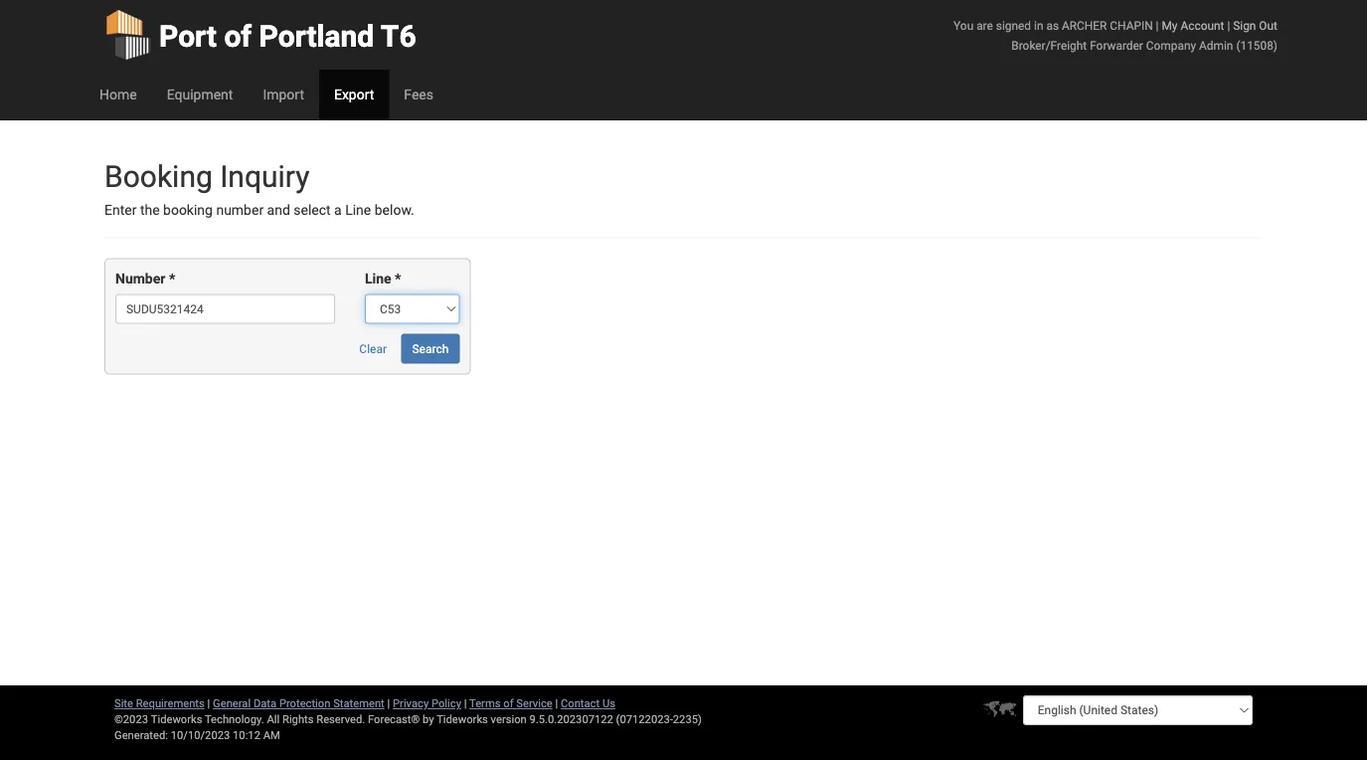 Task type: describe. For each thing, give the bounding box(es) containing it.
9.5.0.202307122
[[530, 713, 614, 726]]

version
[[491, 713, 527, 726]]

are
[[977, 18, 994, 32]]

10/10/2023
[[171, 729, 230, 742]]

signed
[[997, 18, 1032, 32]]

Number * text field
[[115, 294, 335, 324]]

| up tideworks
[[464, 697, 467, 710]]

rights
[[283, 713, 314, 726]]

contact us link
[[561, 697, 616, 710]]

terms of service link
[[470, 697, 553, 710]]

you
[[954, 18, 974, 32]]

requirements
[[136, 697, 205, 710]]

port
[[159, 18, 217, 54]]

(07122023-
[[616, 713, 673, 726]]

home button
[[85, 70, 152, 119]]

am
[[263, 729, 280, 742]]

export button
[[319, 70, 389, 119]]

in
[[1035, 18, 1044, 32]]

search button
[[401, 334, 460, 364]]

data
[[254, 697, 277, 710]]

privacy policy link
[[393, 697, 462, 710]]

t6
[[381, 18, 416, 54]]

forecast®
[[368, 713, 420, 726]]

policy
[[432, 697, 462, 710]]

sign
[[1234, 18, 1257, 32]]

out
[[1260, 18, 1278, 32]]

protection
[[279, 697, 331, 710]]

number *
[[115, 271, 175, 287]]

booking
[[163, 202, 213, 218]]

admin
[[1200, 38, 1234, 52]]

10:12
[[233, 729, 261, 742]]

site requirements | general data protection statement | privacy policy | terms of service | contact us ©2023 tideworks technology. all rights reserved. forecast® by tideworks version 9.5.0.202307122 (07122023-2235) generated: 10/10/2023 10:12 am
[[114, 697, 702, 742]]

port of portland t6
[[159, 18, 416, 54]]

* for number *
[[169, 271, 175, 287]]

equipment button
[[152, 70, 248, 119]]

number
[[216, 202, 264, 218]]

equipment
[[167, 86, 233, 102]]

booking inquiry enter the booking number and select a line below.
[[104, 159, 415, 218]]

clear button
[[349, 334, 398, 364]]

the
[[140, 202, 160, 218]]

privacy
[[393, 697, 429, 710]]

broker/freight
[[1012, 38, 1088, 52]]

as
[[1047, 18, 1060, 32]]

fees
[[404, 86, 434, 102]]

sign out link
[[1234, 18, 1278, 32]]

| left general
[[208, 697, 210, 710]]

all
[[267, 713, 280, 726]]

statement
[[333, 697, 385, 710]]

company
[[1147, 38, 1197, 52]]

clear
[[359, 342, 387, 356]]

general data protection statement link
[[213, 697, 385, 710]]



Task type: locate. For each thing, give the bounding box(es) containing it.
line right a
[[345, 202, 371, 218]]

* down below.
[[395, 271, 401, 287]]

of up version
[[504, 697, 514, 710]]

fees button
[[389, 70, 449, 119]]

| up 9.5.0.202307122
[[556, 697, 558, 710]]

site
[[114, 697, 133, 710]]

technology.
[[205, 713, 264, 726]]

| left sign
[[1228, 18, 1231, 32]]

line *
[[365, 271, 401, 287]]

generated:
[[114, 729, 168, 742]]

line inside booking inquiry enter the booking number and select a line below.
[[345, 202, 371, 218]]

|
[[1157, 18, 1160, 32], [1228, 18, 1231, 32], [208, 697, 210, 710], [388, 697, 390, 710], [464, 697, 467, 710], [556, 697, 558, 710]]

* for line *
[[395, 271, 401, 287]]

| left my in the right of the page
[[1157, 18, 1160, 32]]

of right port
[[224, 18, 252, 54]]

contact
[[561, 697, 600, 710]]

0 vertical spatial of
[[224, 18, 252, 54]]

archer
[[1063, 18, 1108, 32]]

search
[[412, 342, 449, 356]]

*
[[169, 271, 175, 287], [395, 271, 401, 287]]

1 * from the left
[[169, 271, 175, 287]]

of
[[224, 18, 252, 54], [504, 697, 514, 710]]

import button
[[248, 70, 319, 119]]

forwarder
[[1091, 38, 1144, 52]]

inquiry
[[220, 159, 310, 194]]

* right number
[[169, 271, 175, 287]]

by
[[423, 713, 434, 726]]

2235)
[[673, 713, 702, 726]]

0 horizontal spatial of
[[224, 18, 252, 54]]

portland
[[259, 18, 374, 54]]

select
[[294, 202, 331, 218]]

import
[[263, 86, 304, 102]]

home
[[99, 86, 137, 102]]

terms
[[470, 697, 501, 710]]

reserved.
[[317, 713, 365, 726]]

enter
[[104, 202, 137, 218]]

0 vertical spatial line
[[345, 202, 371, 218]]

tideworks
[[437, 713, 488, 726]]

a
[[334, 202, 342, 218]]

1 vertical spatial of
[[504, 697, 514, 710]]

line
[[345, 202, 371, 218], [365, 271, 392, 287]]

line up "clear"
[[365, 271, 392, 287]]

us
[[603, 697, 616, 710]]

port of portland t6 link
[[104, 0, 416, 70]]

and
[[267, 202, 290, 218]]

you are signed in as archer chapin | my account | sign out broker/freight forwarder company admin (11508)
[[954, 18, 1278, 52]]

account
[[1181, 18, 1225, 32]]

1 vertical spatial line
[[365, 271, 392, 287]]

site requirements link
[[114, 697, 205, 710]]

number
[[115, 271, 166, 287]]

0 horizontal spatial *
[[169, 271, 175, 287]]

1 horizontal spatial of
[[504, 697, 514, 710]]

1 horizontal spatial *
[[395, 271, 401, 287]]

chapin
[[1111, 18, 1154, 32]]

of inside site requirements | general data protection statement | privacy policy | terms of service | contact us ©2023 tideworks technology. all rights reserved. forecast® by tideworks version 9.5.0.202307122 (07122023-2235) generated: 10/10/2023 10:12 am
[[504, 697, 514, 710]]

below.
[[375, 202, 415, 218]]

my account link
[[1162, 18, 1225, 32]]

(11508)
[[1237, 38, 1278, 52]]

service
[[517, 697, 553, 710]]

| up forecast®
[[388, 697, 390, 710]]

©2023 tideworks
[[114, 713, 202, 726]]

booking
[[104, 159, 213, 194]]

my
[[1162, 18, 1178, 32]]

export
[[334, 86, 374, 102]]

2 * from the left
[[395, 271, 401, 287]]

general
[[213, 697, 251, 710]]



Task type: vqa. For each thing, say whether or not it's contained in the screenshot.
release
no



